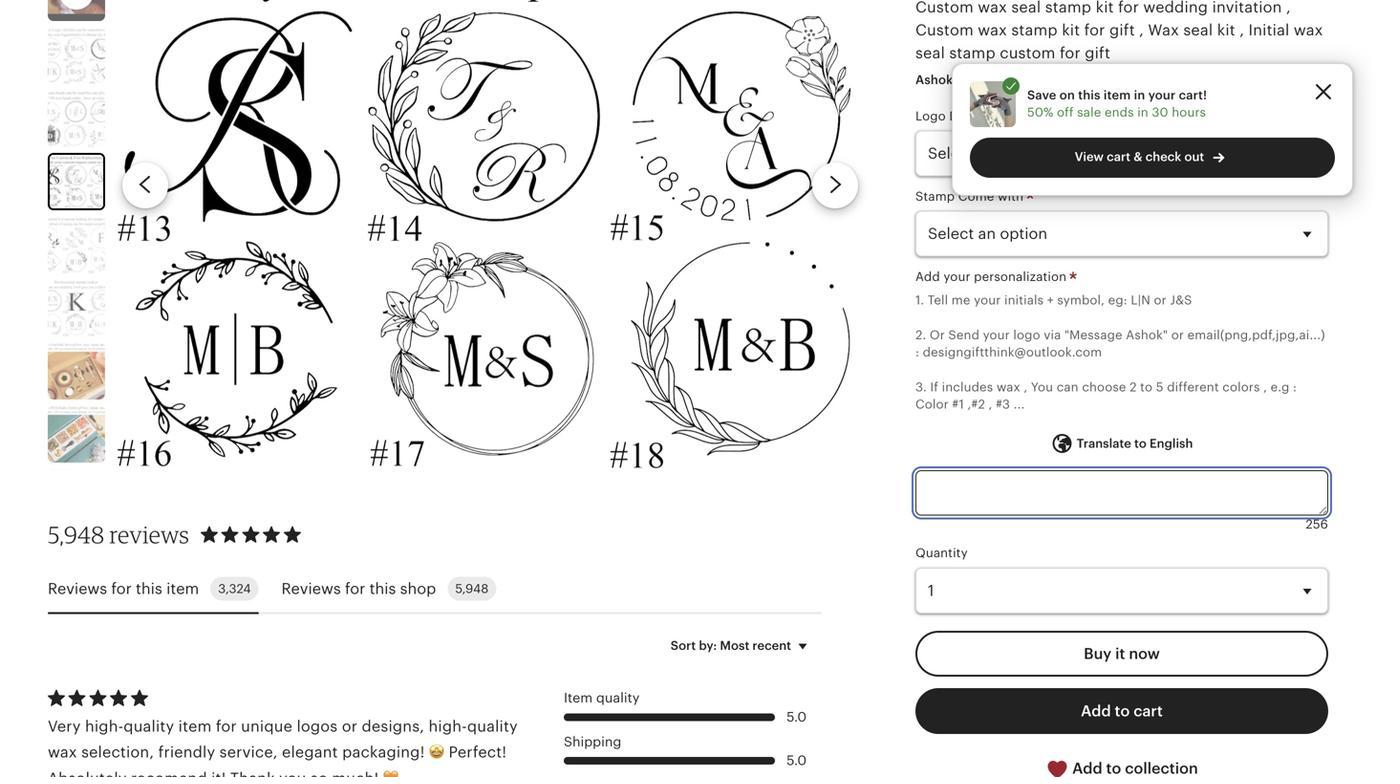 Task type: vqa. For each thing, say whether or not it's contained in the screenshot.
Collectibles
no



Task type: locate. For each thing, give the bounding box(es) containing it.
5,948 for 5,948
[[455, 582, 489, 596]]

add up add to collection button on the bottom of page
[[1081, 702, 1111, 720]]

shop
[[400, 580, 436, 597]]

1 vertical spatial custom
[[916, 21, 974, 39]]

check
[[1146, 150, 1182, 164]]

this down reviews
[[136, 580, 162, 597]]

2 horizontal spatial seal
[[1184, 21, 1213, 39]]

1 horizontal spatial high-
[[429, 718, 467, 735]]

1 vertical spatial item
[[166, 580, 199, 597]]

1 horizontal spatial this
[[370, 580, 396, 597]]

1 vertical spatial :
[[1293, 380, 1297, 394]]

it
[[1116, 645, 1126, 662]]

seal
[[1012, 0, 1041, 16], [1184, 21, 1213, 39], [916, 44, 945, 61]]

1 vertical spatial cart
[[1134, 702, 1163, 720]]

seal down wedding
[[1184, 21, 1213, 39]]

custom wax seal stamp kit for wedding invitation custom wax image 8 image
[[48, 405, 105, 463]]

save
[[1028, 88, 1057, 102]]

for up service,
[[216, 718, 237, 735]]

reviews
[[48, 580, 107, 597], [282, 580, 341, 597]]

this up the sale
[[1078, 88, 1101, 102]]

5.0 for item quality
[[787, 709, 807, 725]]

&
[[1134, 150, 1143, 164]]

now
[[1129, 645, 1160, 662]]

0 horizontal spatial seal
[[916, 44, 945, 61]]

collection
[[1125, 760, 1198, 777]]

your inside save on this item in your cart! 50% off sale ends in 30 hours
[[1149, 88, 1176, 102]]

seal up "custom"
[[1012, 0, 1041, 16]]

tab list containing reviews for this item
[[48, 566, 822, 614]]

service,
[[220, 744, 278, 761]]

, left you
[[1024, 380, 1028, 394]]

: down 2.
[[916, 345, 920, 359]]

this left shop
[[370, 580, 396, 597]]

3,324
[[218, 582, 251, 596]]

can
[[1057, 380, 1079, 394]]

reviews
[[109, 521, 189, 549]]

to left collection
[[1106, 760, 1122, 777]]

add
[[916, 270, 940, 284], [1081, 702, 1111, 720], [1073, 760, 1103, 777]]

it!
[[211, 770, 226, 777]]

your up me
[[944, 270, 971, 284]]

2 reviews from the left
[[282, 580, 341, 597]]

0 vertical spatial in
[[1134, 88, 1146, 102]]

1 vertical spatial or
[[1172, 328, 1184, 342]]

gift up save on this item in your cart! 50% off sale ends in 30 hours
[[1085, 44, 1111, 61]]

choose
[[1082, 380, 1127, 394]]

5,948 for 5,948 reviews
[[48, 521, 105, 549]]

or inside 'very high-quality item for unique logos or designs, high-quality wax selection, friendly service, elegant packaging! 🤩 perfect! absolutely recomend it!  thank you so much! 🧡'
[[342, 718, 358, 735]]

your
[[1149, 88, 1176, 102], [944, 270, 971, 284], [974, 293, 1001, 307], [983, 328, 1010, 342]]

:
[[916, 345, 920, 359], [1293, 380, 1297, 394]]

gift left wax at the top right of page
[[1110, 21, 1135, 39]]

5,948 reviews
[[48, 521, 189, 549]]

custom
[[916, 0, 974, 16], [916, 21, 974, 39]]

your up "designgiftthink@outlook.com"
[[983, 328, 1010, 342]]

perfect!
[[449, 744, 507, 761]]

2 high- from the left
[[429, 718, 467, 735]]

🧡
[[383, 770, 399, 777]]

come
[[959, 189, 995, 204]]

quality up perfect!
[[467, 718, 518, 735]]

1. tell me your initials + symbol, eg: l|n or j&s
[[916, 293, 1193, 307]]

tab list
[[48, 566, 822, 614]]

0 vertical spatial add
[[916, 270, 940, 284]]

1 vertical spatial seal
[[1184, 21, 1213, 39]]

via
[[1044, 328, 1061, 342]]

thank
[[230, 770, 275, 777]]

2 vertical spatial stamp
[[950, 44, 996, 61]]

hours
[[1172, 105, 1206, 120]]

custom wax seal stamp kit for wedding invitation , custom wax stamp kit for gift , wax seal kit , initial wax seal stamp custom for gift
[[916, 0, 1323, 61]]

sale
[[1078, 105, 1102, 120]]

kit left wedding
[[1096, 0, 1114, 16]]

1 horizontal spatial cart
[[1134, 702, 1163, 720]]

2 horizontal spatial or
[[1172, 328, 1184, 342]]

add to collection
[[1069, 760, 1198, 777]]

0 vertical spatial 5.0
[[787, 709, 807, 725]]

2 horizontal spatial kit
[[1218, 21, 1236, 39]]

quality up selection, on the left of the page
[[124, 718, 174, 735]]

wedding
[[1144, 0, 1208, 16]]

your inside 2. or send your logo via "message ashok" or email(png,pdf,jpg,ai...) : designgiftthink@outlook.com
[[983, 328, 1010, 342]]

shipping
[[564, 734, 622, 749]]

with
[[998, 189, 1024, 204]]

to
[[1140, 380, 1153, 394], [1135, 436, 1147, 451], [1115, 702, 1130, 720], [1106, 760, 1122, 777]]

0 vertical spatial or
[[1154, 293, 1167, 307]]

0 vertical spatial 5,948
[[48, 521, 105, 549]]

to for cart
[[1115, 702, 1130, 720]]

high- up 🤩
[[429, 718, 467, 735]]

: right e.g
[[1293, 380, 1297, 394]]

0 horizontal spatial 5,948
[[48, 521, 105, 549]]

for inside 'very high-quality item for unique logos or designs, high-quality wax selection, friendly service, elegant packaging! 🤩 perfect! absolutely recomend it!  thank you so much! 🧡'
[[216, 718, 237, 735]]

custom wax seal stamp kit for wedding invitation custom wax image 3 image
[[48, 90, 105, 147]]

1.
[[916, 293, 924, 307]]

item up friendly
[[178, 718, 212, 735]]

wax
[[1148, 21, 1179, 39]]

0 horizontal spatial :
[[916, 345, 920, 359]]

2 horizontal spatial this
[[1078, 88, 1101, 102]]

to for collection
[[1106, 760, 1122, 777]]

0 horizontal spatial reviews
[[48, 580, 107, 597]]

your up 30
[[1149, 88, 1176, 102]]

e.g
[[1271, 380, 1290, 394]]

2.
[[916, 328, 927, 342]]

you
[[279, 770, 306, 777]]

2 vertical spatial or
[[342, 718, 358, 735]]

item left 3,324
[[166, 580, 199, 597]]

view cart & check out link
[[970, 138, 1335, 178]]

cart left &
[[1107, 150, 1131, 164]]

to inside 3. if includes wax , you can choose 2 to 5 different colors , e.g : color #1 ,#2 , #3 ...
[[1140, 380, 1153, 394]]

1 vertical spatial in
[[1138, 105, 1149, 120]]

0 vertical spatial seal
[[1012, 0, 1041, 16]]

0 horizontal spatial cart
[[1107, 150, 1131, 164]]

item
[[564, 690, 593, 706]]

add up the 1.
[[916, 270, 940, 284]]

logo design
[[916, 109, 995, 123]]

, down invitation
[[1240, 21, 1245, 39]]

1 horizontal spatial seal
[[1012, 0, 1041, 16]]

1 horizontal spatial :
[[1293, 380, 1297, 394]]

or right l|n
[[1154, 293, 1167, 307]]

2 vertical spatial seal
[[916, 44, 945, 61]]

add down add to cart button
[[1073, 760, 1103, 777]]

🤩
[[429, 744, 445, 761]]

to right 2
[[1140, 380, 1153, 394]]

me
[[952, 293, 971, 307]]

item inside 'very high-quality item for unique logos or designs, high-quality wax selection, friendly service, elegant packaging! 🤩 perfect! absolutely recomend it!  thank you so much! 🧡'
[[178, 718, 212, 735]]

so
[[311, 770, 328, 777]]

0 vertical spatial gift
[[1110, 21, 1135, 39]]

quality right item
[[596, 690, 640, 706]]

add to cart button
[[916, 688, 1329, 734]]

2 5.0 from the top
[[787, 753, 807, 768]]

item up ends
[[1104, 88, 1131, 102]]

this for reviews for this item
[[136, 580, 162, 597]]

l|n
[[1131, 293, 1151, 307]]

0 vertical spatial custom
[[916, 0, 974, 16]]

you
[[1031, 380, 1053, 394]]

recent
[[753, 639, 791, 653]]

this
[[1078, 88, 1101, 102], [136, 580, 162, 597], [370, 580, 396, 597]]

sort by: most recent
[[671, 639, 791, 653]]

item
[[1104, 88, 1131, 102], [166, 580, 199, 597], [178, 718, 212, 735]]

cart up add to collection button on the bottom of page
[[1134, 702, 1163, 720]]

or
[[1154, 293, 1167, 307], [1172, 328, 1184, 342], [342, 718, 358, 735]]

2 vertical spatial item
[[178, 718, 212, 735]]

0 vertical spatial :
[[916, 345, 920, 359]]

1 horizontal spatial kit
[[1096, 0, 1114, 16]]

2 vertical spatial add
[[1073, 760, 1103, 777]]

5,948 up reviews for this item
[[48, 521, 105, 549]]

1 5.0 from the top
[[787, 709, 807, 725]]

initial
[[1249, 21, 1290, 39]]

stamp
[[1045, 0, 1092, 16], [1012, 21, 1058, 39], [950, 44, 996, 61]]

for left shop
[[345, 580, 365, 597]]

custom
[[1000, 44, 1056, 61]]

this inside save on this item in your cart! 50% off sale ends in 30 hours
[[1078, 88, 1101, 102]]

or
[[930, 328, 945, 342]]

0 horizontal spatial high-
[[85, 718, 124, 735]]

out
[[1185, 150, 1205, 164]]

seal up the ashokshopgifts
[[916, 44, 945, 61]]

1 vertical spatial add
[[1081, 702, 1111, 720]]

1 vertical spatial 5,948
[[455, 582, 489, 596]]

by:
[[699, 639, 717, 653]]

to up add to collection button on the bottom of page
[[1115, 702, 1130, 720]]

custom wax seal stamp kit for wedding invitation custom wax image 4 image
[[111, 0, 870, 470], [50, 155, 103, 209]]

or right ashok"
[[1172, 328, 1184, 342]]

add to collection button
[[916, 745, 1329, 777]]

0 horizontal spatial this
[[136, 580, 162, 597]]

0 vertical spatial cart
[[1107, 150, 1131, 164]]

eg:
[[1108, 293, 1128, 307]]

or right logos
[[342, 718, 358, 735]]

0 vertical spatial item
[[1104, 88, 1131, 102]]

on
[[1060, 88, 1075, 102]]

view cart & check out
[[1075, 150, 1205, 164]]

add inside button
[[1081, 702, 1111, 720]]

: inside 3. if includes wax , you can choose 2 to 5 different colors , e.g : color #1 ,#2 , #3 ...
[[1293, 380, 1297, 394]]

1 horizontal spatial quality
[[467, 718, 518, 735]]

5.0 for shipping
[[787, 753, 807, 768]]

30
[[1152, 105, 1169, 120]]

kit down invitation
[[1218, 21, 1236, 39]]

1 horizontal spatial 5,948
[[455, 582, 489, 596]]

j&s
[[1170, 293, 1193, 307]]

to inside button
[[1115, 702, 1130, 720]]

reviews for reviews for this item
[[48, 580, 107, 597]]

, left wax at the top right of page
[[1140, 21, 1144, 39]]

,
[[1287, 0, 1291, 16], [1140, 21, 1144, 39], [1240, 21, 1245, 39], [1024, 380, 1028, 394], [1264, 380, 1268, 394], [989, 397, 993, 412]]

custom wax seal stamp kit for wedding invitation custom wax stamp(head&handle) image
[[48, 27, 105, 84]]

item inside save on this item in your cart! 50% off sale ends in 30 hours
[[1104, 88, 1131, 102]]

add inside button
[[1073, 760, 1103, 777]]

high- up selection, on the left of the page
[[85, 718, 124, 735]]

recomend
[[131, 770, 207, 777]]

cart!
[[1179, 88, 1207, 102]]

0 horizontal spatial or
[[342, 718, 358, 735]]

5,948 right shop
[[455, 582, 489, 596]]

reviews down 5,948 reviews
[[48, 580, 107, 597]]

reviews right 3,324
[[282, 580, 341, 597]]

to left english
[[1135, 436, 1147, 451]]

2 horizontal spatial quality
[[596, 690, 640, 706]]

wax inside 'very high-quality item for unique logos or designs, high-quality wax selection, friendly service, elegant packaging! 🤩 perfect! absolutely recomend it!  thank you so much! 🧡'
[[48, 744, 77, 761]]

3.
[[916, 380, 927, 394]]

different
[[1167, 380, 1219, 394]]

1 vertical spatial 5.0
[[787, 753, 807, 768]]

email(png,pdf,jpg,ai...)
[[1188, 328, 1326, 342]]

1 horizontal spatial reviews
[[282, 580, 341, 597]]

or inside 2. or send your logo via "message ashok" or email(png,pdf,jpg,ai...) : designgiftthink@outlook.com
[[1172, 328, 1184, 342]]

0 vertical spatial stamp
[[1045, 0, 1092, 16]]

selection,
[[81, 744, 154, 761]]

1 reviews from the left
[[48, 580, 107, 597]]

+
[[1047, 293, 1054, 307]]

high-
[[85, 718, 124, 735], [429, 718, 467, 735]]

kit up on
[[1062, 21, 1080, 39]]



Task type: describe. For each thing, give the bounding box(es) containing it.
item quality
[[564, 690, 640, 706]]

if
[[930, 380, 939, 394]]

colors
[[1223, 380, 1260, 394]]

0 horizontal spatial custom wax seal stamp kit for wedding invitation custom wax image 4 image
[[50, 155, 103, 209]]

2
[[1130, 380, 1137, 394]]

stamp
[[916, 189, 955, 204]]

item for for
[[166, 580, 199, 597]]

Add your personalization text field
[[916, 470, 1329, 516]]

to for english
[[1135, 436, 1147, 451]]

very high-quality item for unique logos or designs, high-quality wax selection, friendly service, elegant packaging! 🤩 perfect! absolutely recomend it!  thank you so much! 🧡
[[48, 718, 518, 777]]

cart inside "view cart & check out" link
[[1107, 150, 1131, 164]]

unique
[[241, 718, 293, 735]]

custom wax seal stamp kit for wedding invitation custom wax image 5 image
[[48, 216, 105, 274]]

custom wax seal stamp kit for wedding invitation custom wax image 6 image
[[48, 279, 105, 337]]

item for high-
[[178, 718, 212, 735]]

tell
[[928, 293, 948, 307]]

"message
[[1065, 328, 1123, 342]]

cart inside add to cart button
[[1134, 702, 1163, 720]]

ends
[[1105, 105, 1134, 120]]

buy it now
[[1084, 645, 1160, 662]]

invitation
[[1213, 0, 1282, 16]]

...
[[1014, 397, 1025, 412]]

logo
[[1014, 328, 1041, 342]]

1 vertical spatial stamp
[[1012, 21, 1058, 39]]

elegant
[[282, 744, 338, 761]]

for down 5,948 reviews
[[111, 580, 132, 597]]

quantity
[[916, 546, 968, 560]]

,#2
[[968, 397, 986, 412]]

symbol,
[[1057, 293, 1105, 307]]

custom wax seal stamp kit for wedding invitation custom wax image 7 image
[[48, 342, 105, 400]]

buy
[[1084, 645, 1112, 662]]

1 custom from the top
[[916, 0, 974, 16]]

reviews for reviews for this shop
[[282, 580, 341, 597]]

this for save on this item in your cart! 50% off sale ends in 30 hours
[[1078, 88, 1101, 102]]

5
[[1156, 380, 1164, 394]]

sort
[[671, 639, 696, 653]]

friendly
[[158, 744, 215, 761]]

256
[[1306, 517, 1329, 531]]

wax inside 3. if includes wax , you can choose 2 to 5 different colors , e.g : color #1 ,#2 , #3 ...
[[997, 380, 1021, 394]]

1 vertical spatial gift
[[1085, 44, 1111, 61]]

, up the initial
[[1287, 0, 1291, 16]]

reviews for this item
[[48, 580, 199, 597]]

add for add to cart
[[1081, 702, 1111, 720]]

designs,
[[362, 718, 425, 735]]

star_seller image
[[1018, 72, 1035, 89]]

packaging!
[[342, 744, 425, 761]]

buy it now button
[[916, 631, 1329, 677]]

logos
[[297, 718, 338, 735]]

item for on
[[1104, 88, 1131, 102]]

your down 'add your personalization'
[[974, 293, 1001, 307]]

includes
[[942, 380, 993, 394]]

save on this item in your cart! 50% off sale ends in 30 hours
[[1028, 88, 1207, 120]]

1 horizontal spatial custom wax seal stamp kit for wedding invitation custom wax image 4 image
[[111, 0, 870, 470]]

send
[[949, 328, 980, 342]]

add for add your personalization
[[916, 270, 940, 284]]

ashok"
[[1126, 328, 1168, 342]]

much!
[[332, 770, 379, 777]]

personalization
[[974, 270, 1067, 284]]

ashokshopgifts
[[916, 73, 1014, 87]]

very
[[48, 718, 81, 735]]

for left wedding
[[1118, 0, 1139, 16]]

3. if includes wax , you can choose 2 to 5 different colors , e.g : color #1 ,#2 , #3 ...
[[916, 380, 1297, 412]]

for left wax at the top right of page
[[1085, 21, 1106, 39]]

translate
[[1077, 436, 1132, 451]]

sort by: most recent button
[[656, 626, 829, 666]]

off
[[1057, 105, 1074, 120]]

, left #3
[[989, 397, 993, 412]]

most
[[720, 639, 750, 653]]

2 custom from the top
[[916, 21, 974, 39]]

translate to english button
[[1042, 425, 1202, 465]]

view
[[1075, 150, 1104, 164]]

for up on
[[1060, 44, 1081, 61]]

0 horizontal spatial quality
[[124, 718, 174, 735]]

absolutely
[[48, 770, 127, 777]]

design
[[950, 109, 991, 123]]

50%
[[1028, 105, 1054, 120]]

ashokshopgifts link
[[916, 73, 1014, 87]]

#1
[[952, 397, 964, 412]]

this for reviews for this shop
[[370, 580, 396, 597]]

designgiftthink@outlook.com
[[923, 345, 1102, 359]]

add to cart
[[1081, 702, 1163, 720]]

add for add to collection
[[1073, 760, 1103, 777]]

0 horizontal spatial kit
[[1062, 21, 1080, 39]]

english
[[1150, 436, 1193, 451]]

2. or send your logo via "message ashok" or email(png,pdf,jpg,ai...) : designgiftthink@outlook.com
[[916, 328, 1326, 359]]

translate to english
[[1074, 436, 1193, 451]]

1 horizontal spatial or
[[1154, 293, 1167, 307]]

initials
[[1005, 293, 1044, 307]]

#3
[[996, 397, 1010, 412]]

1 high- from the left
[[85, 718, 124, 735]]

, left e.g
[[1264, 380, 1268, 394]]

: inside 2. or send your logo via "message ashok" or email(png,pdf,jpg,ai...) : designgiftthink@outlook.com
[[916, 345, 920, 359]]



